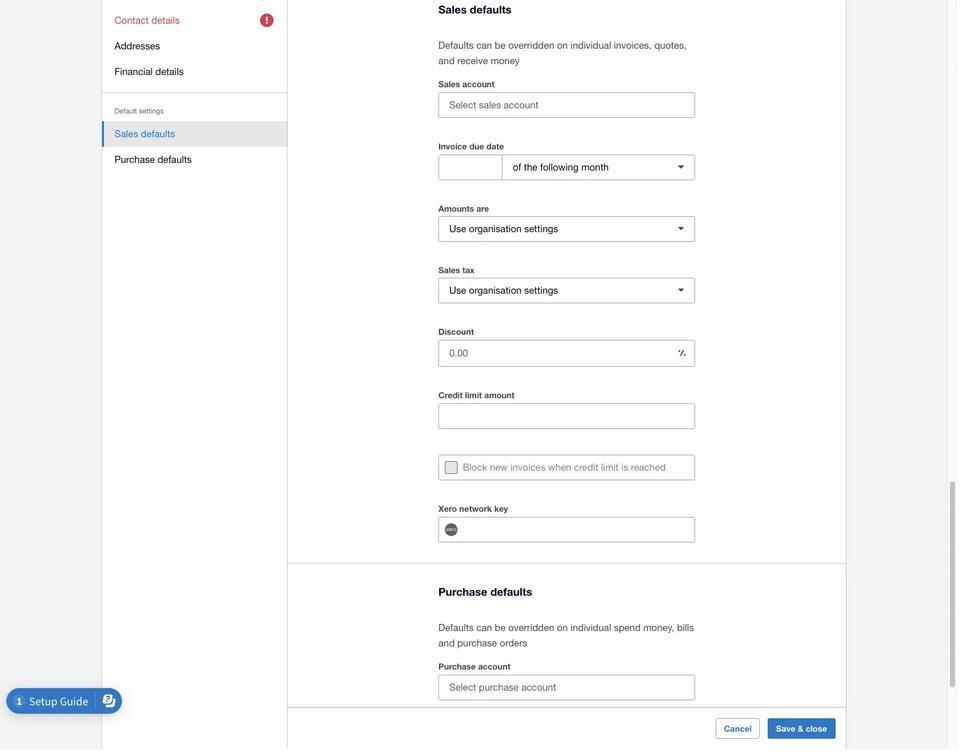 Task type: locate. For each thing, give the bounding box(es) containing it.
1 be from the top
[[495, 40, 506, 51]]

0 vertical spatial be
[[495, 40, 506, 51]]

sales account
[[439, 79, 495, 89]]

use organisation settings for tax
[[449, 285, 558, 296]]

1 and from the top
[[439, 55, 455, 66]]

account for purchase
[[478, 662, 511, 672]]

0 vertical spatial defaults
[[439, 40, 474, 51]]

1 overridden from the top
[[508, 40, 554, 51]]

sales defaults down default settings at the top left of the page
[[115, 128, 175, 139]]

on
[[557, 40, 568, 51], [557, 623, 568, 634]]

defaults can be overridden on individual invoices, quotes, and receive money
[[439, 40, 687, 66]]

2 use organisation settings button from the top
[[439, 278, 695, 304]]

1 use organisation settings from the top
[[449, 224, 558, 235]]

xero network key
[[439, 504, 508, 514]]

None number field
[[439, 155, 502, 180]]

settings for sales tax
[[524, 285, 558, 296]]

account
[[462, 79, 495, 89], [478, 662, 511, 672]]

1 vertical spatial organisation
[[469, 285, 522, 296]]

invoices,
[[614, 40, 652, 51]]

defaults
[[470, 2, 512, 16], [141, 128, 175, 139], [158, 154, 192, 165], [490, 586, 532, 599]]

1 vertical spatial use organisation settings
[[449, 285, 558, 296]]

1 use from the top
[[449, 224, 466, 235]]

bills
[[677, 623, 694, 634]]

2 vertical spatial settings
[[524, 285, 558, 296]]

1 on from the top
[[557, 40, 568, 51]]

1 defaults from the top
[[439, 40, 474, 51]]

bill due date group
[[439, 738, 503, 750]]

Credit limit amount number field
[[439, 404, 695, 429]]

2 on from the top
[[557, 623, 568, 634]]

use organisation settings button
[[439, 216, 695, 242], [439, 278, 695, 304]]

use organisation settings down tax
[[449, 285, 558, 296]]

can inside 'defaults can be overridden on individual spend money, bills and purchase orders'
[[476, 623, 492, 634]]

spend
[[614, 623, 641, 634]]

defaults inside sales defaults link
[[141, 128, 175, 139]]

2 defaults from the top
[[439, 623, 474, 634]]

2 overridden from the top
[[508, 623, 554, 634]]

Purchase account field
[[439, 676, 695, 701]]

account for sales
[[462, 79, 495, 89]]

purchase
[[457, 638, 497, 649]]

can inside defaults can be overridden on individual invoices, quotes, and receive money
[[476, 40, 492, 51]]

purchase down default settings at the top left of the page
[[115, 154, 155, 165]]

close
[[806, 724, 828, 734]]

0 vertical spatial use organisation settings
[[449, 224, 558, 235]]

be inside defaults can be overridden on individual invoices, quotes, and receive money
[[495, 40, 506, 51]]

menu
[[102, 0, 288, 180]]

0 vertical spatial use organisation settings button
[[439, 216, 695, 242]]

on inside defaults can be overridden on individual invoices, quotes, and receive money
[[557, 40, 568, 51]]

0 vertical spatial individual
[[571, 40, 611, 51]]

defaults down default settings at the top left of the page
[[141, 128, 175, 139]]

individual left spend
[[571, 623, 611, 634]]

use down sales tax
[[449, 285, 466, 296]]

the
[[524, 162, 538, 173]]

use organisation settings button for amounts are
[[439, 216, 695, 242]]

0 vertical spatial overridden
[[508, 40, 554, 51]]

be
[[495, 40, 506, 51], [495, 623, 506, 634]]

0 vertical spatial details
[[152, 15, 180, 26]]

2 use from the top
[[449, 285, 466, 296]]

sales defaults
[[439, 2, 512, 16], [115, 128, 175, 139]]

settings down the
[[524, 224, 558, 235]]

limit right credit
[[465, 390, 482, 401]]

0 vertical spatial purchase
[[115, 154, 155, 165]]

can
[[476, 40, 492, 51], [476, 623, 492, 634]]

0 vertical spatial and
[[439, 55, 455, 66]]

1 vertical spatial overridden
[[508, 623, 554, 634]]

2 and from the top
[[439, 638, 455, 649]]

use organisation settings button for sales tax
[[439, 278, 695, 304]]

sales inside menu
[[115, 128, 138, 139]]

be up money
[[495, 40, 506, 51]]

defaults inside 'defaults can be overridden on individual spend money, bills and purchase orders'
[[439, 623, 474, 634]]

overridden inside defaults can be overridden on individual invoices, quotes, and receive money
[[508, 40, 554, 51]]

1 vertical spatial defaults
[[439, 623, 474, 634]]

1 vertical spatial settings
[[524, 224, 558, 235]]

save & close button
[[768, 719, 836, 740]]

defaults up receive
[[439, 40, 474, 51]]

block
[[463, 462, 487, 473]]

can up receive
[[476, 40, 492, 51]]

1 can from the top
[[476, 40, 492, 51]]

use
[[449, 224, 466, 235], [449, 285, 466, 296]]

date
[[487, 141, 504, 151]]

purchase down purchase
[[439, 662, 476, 672]]

2 be from the top
[[495, 623, 506, 634]]

0 vertical spatial limit
[[465, 390, 482, 401]]

0 vertical spatial can
[[476, 40, 492, 51]]

0 vertical spatial sales defaults
[[439, 2, 512, 16]]

organisation down are
[[469, 224, 522, 235]]

defaults down sales defaults link
[[158, 154, 192, 165]]

details right contact
[[152, 15, 180, 26]]

purchase defaults up purchase
[[439, 586, 532, 599]]

settings inside menu
[[139, 107, 164, 115]]

of the following month
[[513, 162, 609, 173]]

details for financial details
[[156, 66, 184, 77]]

purchase
[[115, 154, 155, 165], [439, 586, 487, 599], [439, 662, 476, 672]]

and
[[439, 55, 455, 66], [439, 638, 455, 649]]

1 horizontal spatial purchase defaults
[[439, 586, 532, 599]]

purchase account
[[439, 662, 511, 672]]

individual inside defaults can be overridden on individual invoices, quotes, and receive money
[[571, 40, 611, 51]]

sales down the default at the top of page
[[115, 128, 138, 139]]

be for sales defaults
[[495, 40, 506, 51]]

sales defaults up receive
[[439, 2, 512, 16]]

overridden up orders
[[508, 623, 554, 634]]

money
[[491, 55, 520, 66]]

on up purchase account "field" on the bottom of the page
[[557, 623, 568, 634]]

use organisation settings
[[449, 224, 558, 235], [449, 285, 558, 296]]

be for purchase defaults
[[495, 623, 506, 634]]

purchase defaults
[[115, 154, 192, 165], [439, 586, 532, 599]]

sales
[[439, 2, 467, 16], [439, 79, 460, 89], [115, 128, 138, 139], [439, 265, 460, 275]]

0 vertical spatial purchase defaults
[[115, 154, 192, 165]]

&
[[798, 724, 804, 734]]

and left receive
[[439, 55, 455, 66]]

purchase inside menu
[[115, 154, 155, 165]]

1 organisation from the top
[[469, 224, 522, 235]]

individual
[[571, 40, 611, 51], [571, 623, 611, 634]]

default settings
[[115, 107, 164, 115]]

purchase defaults down sales defaults link
[[115, 154, 192, 165]]

menu containing contact details
[[102, 0, 288, 180]]

0 vertical spatial on
[[557, 40, 568, 51]]

defaults inside defaults can be overridden on individual invoices, quotes, and receive money
[[439, 40, 474, 51]]

be up orders
[[495, 623, 506, 634]]

1 vertical spatial can
[[476, 623, 492, 634]]

settings
[[139, 107, 164, 115], [524, 224, 558, 235], [524, 285, 558, 296]]

1 vertical spatial be
[[495, 623, 506, 634]]

details
[[152, 15, 180, 26], [156, 66, 184, 77]]

1 vertical spatial details
[[156, 66, 184, 77]]

0 horizontal spatial purchase defaults
[[115, 154, 192, 165]]

1 vertical spatial use organisation settings button
[[439, 278, 695, 304]]

0 horizontal spatial sales defaults
[[115, 128, 175, 139]]

overridden up money
[[508, 40, 554, 51]]

purchase up purchase
[[439, 586, 487, 599]]

quotes,
[[655, 40, 687, 51]]

credit limit amount
[[439, 390, 515, 401]]

defaults up purchase
[[439, 623, 474, 634]]

on inside 'defaults can be overridden on individual spend money, bills and purchase orders'
[[557, 623, 568, 634]]

use down amounts
[[449, 224, 466, 235]]

addresses
[[115, 40, 160, 51]]

2 can from the top
[[476, 623, 492, 634]]

financial details link
[[102, 59, 288, 85]]

0 vertical spatial settings
[[139, 107, 164, 115]]

overridden
[[508, 40, 554, 51], [508, 623, 554, 634]]

individual inside 'defaults can be overridden on individual spend money, bills and purchase orders'
[[571, 623, 611, 634]]

defaults
[[439, 40, 474, 51], [439, 623, 474, 634]]

defaults can be overridden on individual spend money, bills and purchase orders
[[439, 623, 694, 649]]

Xero network key field
[[469, 518, 695, 542]]

0 vertical spatial organisation
[[469, 224, 522, 235]]

1 vertical spatial on
[[557, 623, 568, 634]]

1 horizontal spatial sales defaults
[[439, 2, 512, 16]]

limit
[[465, 390, 482, 401], [601, 462, 619, 473]]

credit
[[439, 390, 463, 401]]

credit
[[574, 462, 598, 473]]

defaults inside purchase defaults link
[[158, 154, 192, 165]]

organisation for are
[[469, 224, 522, 235]]

1 vertical spatial account
[[478, 662, 511, 672]]

details down addresses link
[[156, 66, 184, 77]]

1 vertical spatial use
[[449, 285, 466, 296]]

overridden inside 'defaults can be overridden on individual spend money, bills and purchase orders'
[[508, 623, 554, 634]]

2 use organisation settings from the top
[[449, 285, 558, 296]]

account down purchase
[[478, 662, 511, 672]]

1 vertical spatial and
[[439, 638, 455, 649]]

1 vertical spatial individual
[[571, 623, 611, 634]]

orders
[[500, 638, 527, 649]]

settings up the discount number field
[[524, 285, 558, 296]]

limit left "is"
[[601, 462, 619, 473]]

use organisation settings down are
[[449, 224, 558, 235]]

account down receive
[[462, 79, 495, 89]]

defaults for purchase
[[439, 623, 474, 634]]

purchase defaults inside menu
[[115, 154, 192, 165]]

2 individual from the top
[[571, 623, 611, 634]]

settings right the default at the top of page
[[139, 107, 164, 115]]

1 use organisation settings button from the top
[[439, 216, 695, 242]]

save
[[777, 724, 796, 734]]

can up purchase
[[476, 623, 492, 634]]

organisation
[[469, 224, 522, 235], [469, 285, 522, 296]]

2 organisation from the top
[[469, 285, 522, 296]]

1 individual from the top
[[571, 40, 611, 51]]

overridden for sales defaults
[[508, 40, 554, 51]]

money,
[[643, 623, 675, 634]]

0 vertical spatial account
[[462, 79, 495, 89]]

individual left invoices,
[[571, 40, 611, 51]]

be inside 'defaults can be overridden on individual spend money, bills and purchase orders'
[[495, 623, 506, 634]]

cancel button
[[716, 719, 760, 740]]

1 vertical spatial limit
[[601, 462, 619, 473]]

organisation down tax
[[469, 285, 522, 296]]

amounts are
[[439, 203, 489, 214]]

0 vertical spatial use
[[449, 224, 466, 235]]

on up select sales account field
[[557, 40, 568, 51]]

and left purchase
[[439, 638, 455, 649]]



Task type: vqa. For each thing, say whether or not it's contained in the screenshot.
'information'
no



Task type: describe. For each thing, give the bounding box(es) containing it.
invoice due date
[[439, 141, 504, 151]]

financial
[[115, 66, 153, 77]]

2 vertical spatial purchase
[[439, 662, 476, 672]]

on for purchase defaults
[[557, 623, 568, 634]]

xero
[[439, 504, 457, 514]]

Discount number field
[[439, 341, 669, 366]]

default
[[115, 107, 137, 115]]

block new invoices when credit limit is reached
[[463, 462, 666, 473]]

invoices
[[511, 462, 546, 473]]

invoice
[[439, 141, 467, 151]]

overridden for purchase defaults
[[508, 623, 554, 634]]

sales defaults link
[[102, 121, 288, 147]]

tax
[[462, 265, 475, 275]]

individual for sales defaults
[[571, 40, 611, 51]]

organisation for tax
[[469, 285, 522, 296]]

of
[[513, 162, 521, 173]]

following
[[540, 162, 579, 173]]

and inside 'defaults can be overridden on individual spend money, bills and purchase orders'
[[439, 638, 455, 649]]

are
[[477, 203, 489, 214]]

network
[[459, 504, 492, 514]]

save & close
[[777, 724, 828, 734]]

on for sales defaults
[[557, 40, 568, 51]]

month
[[581, 162, 609, 173]]

contact
[[115, 15, 149, 26]]

0 horizontal spatial limit
[[465, 390, 482, 401]]

defaults up money
[[470, 2, 512, 16]]

and inside defaults can be overridden on individual invoices, quotes, and receive money
[[439, 55, 455, 66]]

is
[[621, 462, 628, 473]]

receive
[[457, 55, 488, 66]]

key
[[494, 504, 508, 514]]

sales left tax
[[439, 265, 460, 275]]

sales up receive
[[439, 2, 467, 16]]

contact details link
[[102, 8, 288, 33]]

purchase defaults link
[[102, 147, 288, 173]]

use for amounts
[[449, 224, 466, 235]]

addresses link
[[102, 33, 288, 59]]

settings for amounts are
[[524, 224, 558, 235]]

1 vertical spatial sales defaults
[[115, 128, 175, 139]]

defaults for sales
[[439, 40, 474, 51]]

financial details
[[115, 66, 184, 77]]

amounts
[[439, 203, 474, 214]]

use organisation settings for are
[[449, 224, 558, 235]]

when
[[548, 462, 572, 473]]

discount
[[439, 327, 474, 337]]

none number field inside invoice due date group
[[439, 155, 502, 180]]

can for sales
[[476, 40, 492, 51]]

cancel
[[724, 724, 752, 734]]

sales tax
[[439, 265, 475, 275]]

amount
[[484, 390, 515, 401]]

invoice due date group
[[439, 155, 695, 180]]

of the following month button
[[502, 155, 695, 180]]

contact details
[[115, 15, 180, 26]]

reached
[[631, 462, 666, 473]]

due
[[469, 141, 484, 151]]

details for contact details
[[152, 15, 180, 26]]

defaults up orders
[[490, 586, 532, 599]]

new
[[490, 462, 508, 473]]

use for sales
[[449, 285, 466, 296]]

individual for purchase defaults
[[571, 623, 611, 634]]

1 vertical spatial purchase
[[439, 586, 487, 599]]

Sales account field
[[439, 93, 695, 117]]

1 vertical spatial purchase defaults
[[439, 586, 532, 599]]

sales down receive
[[439, 79, 460, 89]]

can for purchase
[[476, 623, 492, 634]]

1 horizontal spatial limit
[[601, 462, 619, 473]]



